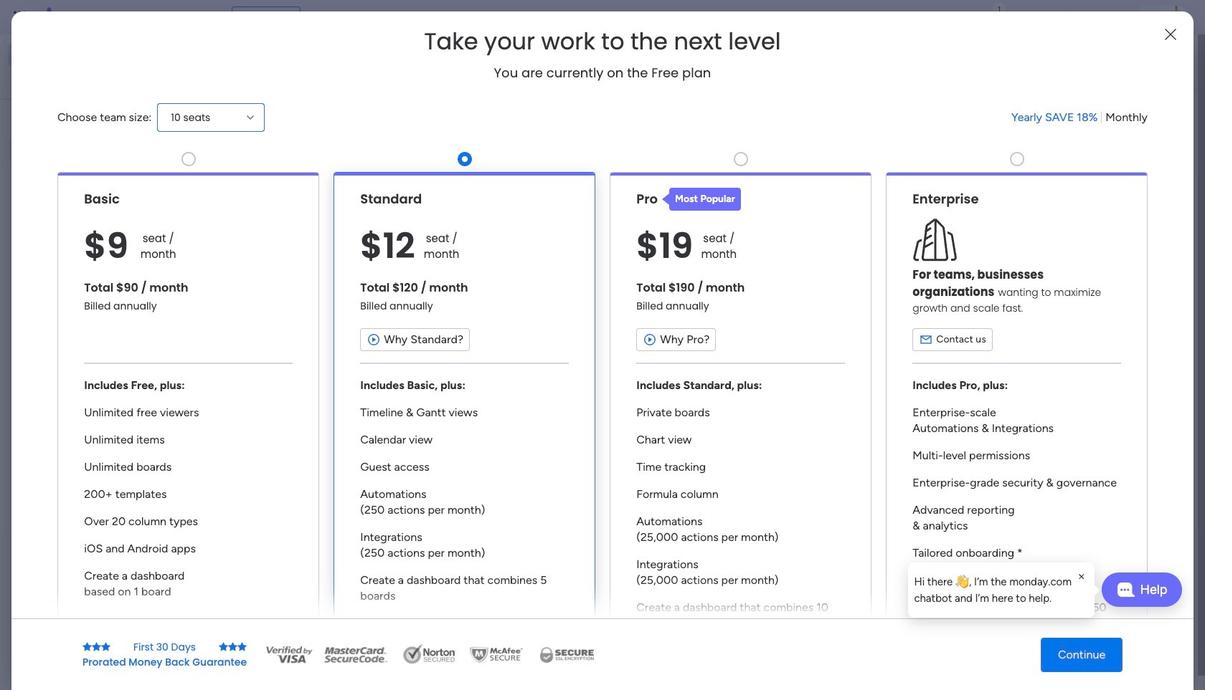 Task type: locate. For each thing, give the bounding box(es) containing it.
workspace image inside icon
[[609, 586, 626, 612]]

section head
[[662, 188, 741, 211]]

mcafee secure image
[[468, 645, 525, 666]]

close update feed (inbox) image
[[222, 342, 239, 359]]

workspace image for first component image from the left
[[245, 582, 280, 616]]

1 horizontal spatial component image
[[645, 603, 657, 616]]

2 vertical spatial option
[[0, 170, 183, 173]]

help image
[[1112, 10, 1127, 24]]

heading
[[424, 29, 781, 55]]

enterprise tier selected option
[[886, 172, 1148, 648]]

standard tier selected option
[[334, 172, 596, 648]]

close recently visited image
[[222, 117, 239, 134]]

tier options list box
[[57, 146, 1148, 648]]

0 horizontal spatial component image
[[290, 603, 302, 616]]

component image
[[290, 603, 302, 616], [645, 603, 657, 616]]

2 add to favorites image from the left
[[660, 262, 674, 277]]

add to favorites image
[[426, 262, 440, 277], [660, 262, 674, 277]]

1 star image from the left
[[82, 643, 92, 653]]

update feed image
[[982, 10, 997, 24]]

0 horizontal spatial add to favorites image
[[426, 262, 440, 277]]

norton secured image
[[398, 645, 462, 666]]

1 vertical spatial option
[[9, 67, 174, 90]]

list box
[[0, 168, 183, 413]]

workspace image
[[245, 582, 280, 616], [600, 582, 635, 616], [609, 586, 626, 612]]

1 element
[[366, 342, 384, 359]]

mastercard secure code image
[[320, 645, 392, 666]]

option
[[9, 43, 174, 66], [9, 67, 174, 90], [0, 170, 183, 173]]

star image
[[219, 643, 228, 653], [228, 643, 238, 653]]

verified by visa image
[[264, 645, 314, 666]]

dialog
[[909, 563, 1095, 619]]

1 horizontal spatial add to favorites image
[[660, 262, 674, 277]]

star image
[[82, 643, 92, 653], [92, 643, 101, 653], [101, 643, 110, 653], [238, 643, 247, 653]]

1 add to favorites image from the left
[[426, 262, 440, 277]]

getting started element
[[969, 343, 1184, 400]]

chat bot icon image
[[1117, 583, 1135, 598]]



Task type: describe. For each thing, give the bounding box(es) containing it.
invite members image
[[1014, 10, 1028, 24]]

see plans image
[[238, 9, 251, 25]]

1 component image from the left
[[290, 603, 302, 616]]

ruby anderson image
[[1165, 6, 1188, 29]]

help center element
[[969, 412, 1184, 469]]

ssl encrypted image
[[531, 645, 603, 666]]

billing cycle selection group
[[1012, 110, 1148, 125]]

3 star image from the left
[[101, 643, 110, 653]]

2 component image from the left
[[645, 603, 657, 616]]

select product image
[[13, 10, 27, 24]]

1 image
[[993, 1, 1006, 17]]

basic tier selected option
[[57, 172, 319, 648]]

4 star image from the left
[[238, 643, 247, 653]]

search everything image
[[1081, 10, 1095, 24]]

0 vertical spatial option
[[9, 43, 174, 66]]

templates image image
[[982, 108, 1171, 207]]

workspace image for first component image from right
[[600, 582, 635, 616]]

1 star image from the left
[[219, 643, 228, 653]]

monday marketplace image
[[1045, 10, 1060, 24]]

2 star image from the left
[[228, 643, 238, 653]]

pro tier selected option
[[610, 172, 872, 648]]

2 star image from the left
[[92, 643, 101, 653]]

notifications image
[[951, 10, 965, 24]]

quick search results list box
[[222, 134, 934, 324]]

section head inside the pro tier selected option
[[662, 188, 741, 211]]



Task type: vqa. For each thing, say whether or not it's contained in the screenshot.
star image to the right
yes



